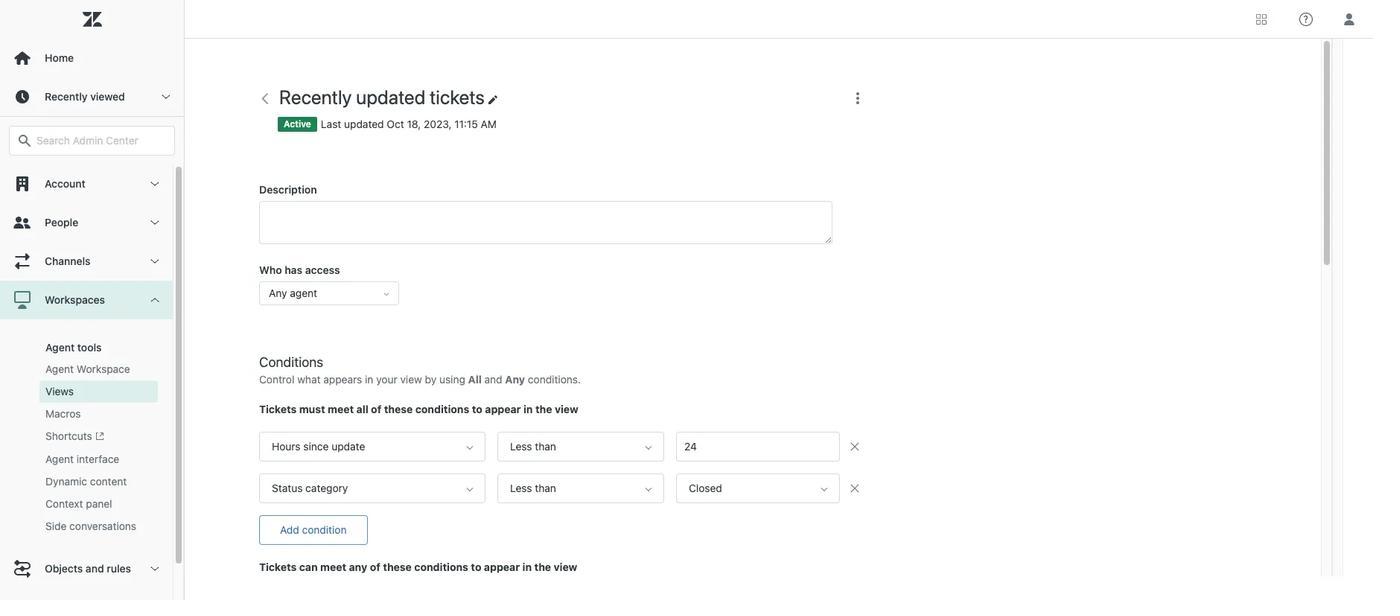 Task type: describe. For each thing, give the bounding box(es) containing it.
and
[[86, 563, 104, 575]]

agent for agent workspace
[[45, 363, 74, 376]]

none search field inside primary element
[[1, 126, 183, 156]]

agent tools
[[45, 341, 102, 354]]

context panel link
[[39, 493, 158, 516]]

help image
[[1300, 12, 1314, 26]]

objects and rules
[[45, 563, 131, 575]]

agent workspace link
[[39, 358, 158, 381]]

account
[[45, 177, 86, 190]]

macros
[[45, 408, 81, 420]]

agent for agent tools
[[45, 341, 75, 354]]

agent interface element
[[45, 452, 119, 467]]

context panel element
[[45, 497, 112, 512]]

agent workspace
[[45, 363, 130, 376]]

objects and rules button
[[0, 550, 173, 589]]

views element
[[45, 384, 74, 399]]

agent for agent interface
[[45, 453, 74, 466]]

account button
[[0, 165, 173, 203]]

workspaces
[[45, 294, 105, 306]]

primary element
[[0, 0, 185, 601]]

objects
[[45, 563, 83, 575]]

side conversations link
[[39, 516, 158, 538]]

side
[[45, 520, 67, 533]]

recently viewed
[[45, 90, 125, 103]]

agent interface link
[[39, 449, 158, 471]]

side conversations
[[45, 520, 136, 533]]

conversations
[[69, 520, 136, 533]]

recently
[[45, 90, 88, 103]]

dynamic content link
[[39, 471, 158, 493]]

agent interface
[[45, 453, 119, 466]]

views link
[[39, 381, 158, 403]]

workspaces group
[[0, 320, 173, 550]]

viewed
[[90, 90, 125, 103]]

zendesk products image
[[1257, 14, 1267, 24]]



Task type: vqa. For each thing, say whether or not it's contained in the screenshot.
GUIDE
no



Task type: locate. For each thing, give the bounding box(es) containing it.
shortcuts
[[45, 430, 92, 443]]

agent workspace element
[[45, 362, 130, 377]]

3 agent from the top
[[45, 453, 74, 466]]

recently viewed button
[[0, 77, 184, 116]]

agent inside 'link'
[[45, 453, 74, 466]]

dynamic
[[45, 476, 87, 488]]

Search Admin Center field
[[37, 134, 165, 148]]

home button
[[0, 39, 184, 77]]

tree item containing workspaces
[[0, 281, 173, 550]]

content
[[90, 476, 127, 488]]

tools
[[77, 341, 102, 354]]

tree inside primary element
[[0, 165, 184, 601]]

None search field
[[1, 126, 183, 156]]

tree containing account
[[0, 165, 184, 601]]

interface
[[77, 453, 119, 466]]

workspaces button
[[0, 281, 173, 320]]

2 vertical spatial agent
[[45, 453, 74, 466]]

channels
[[45, 255, 91, 267]]

side conversations element
[[45, 520, 136, 534]]

home
[[45, 51, 74, 64]]

dynamic content element
[[45, 475, 127, 490]]

agent up views
[[45, 363, 74, 376]]

context
[[45, 498, 83, 511]]

user menu image
[[1340, 9, 1360, 29]]

agent left tools
[[45, 341, 75, 354]]

2 agent from the top
[[45, 363, 74, 376]]

dynamic content
[[45, 476, 127, 488]]

tree item inside tree
[[0, 281, 173, 550]]

people button
[[0, 203, 173, 242]]

macros element
[[45, 407, 81, 422]]

shortcuts link
[[39, 425, 158, 449]]

channels button
[[0, 242, 173, 281]]

0 vertical spatial agent
[[45, 341, 75, 354]]

agent
[[45, 341, 75, 354], [45, 363, 74, 376], [45, 453, 74, 466]]

tree
[[0, 165, 184, 601]]

shortcuts element
[[45, 429, 104, 445]]

views
[[45, 385, 74, 398]]

macros link
[[39, 403, 158, 425]]

1 agent from the top
[[45, 341, 75, 354]]

1 vertical spatial agent
[[45, 363, 74, 376]]

agent tools element
[[45, 341, 102, 354]]

rules
[[107, 563, 131, 575]]

tree item
[[0, 281, 173, 550]]

panel
[[86, 498, 112, 511]]

agent up dynamic
[[45, 453, 74, 466]]

workspace
[[77, 363, 130, 376]]

people
[[45, 216, 78, 229]]

context panel
[[45, 498, 112, 511]]



